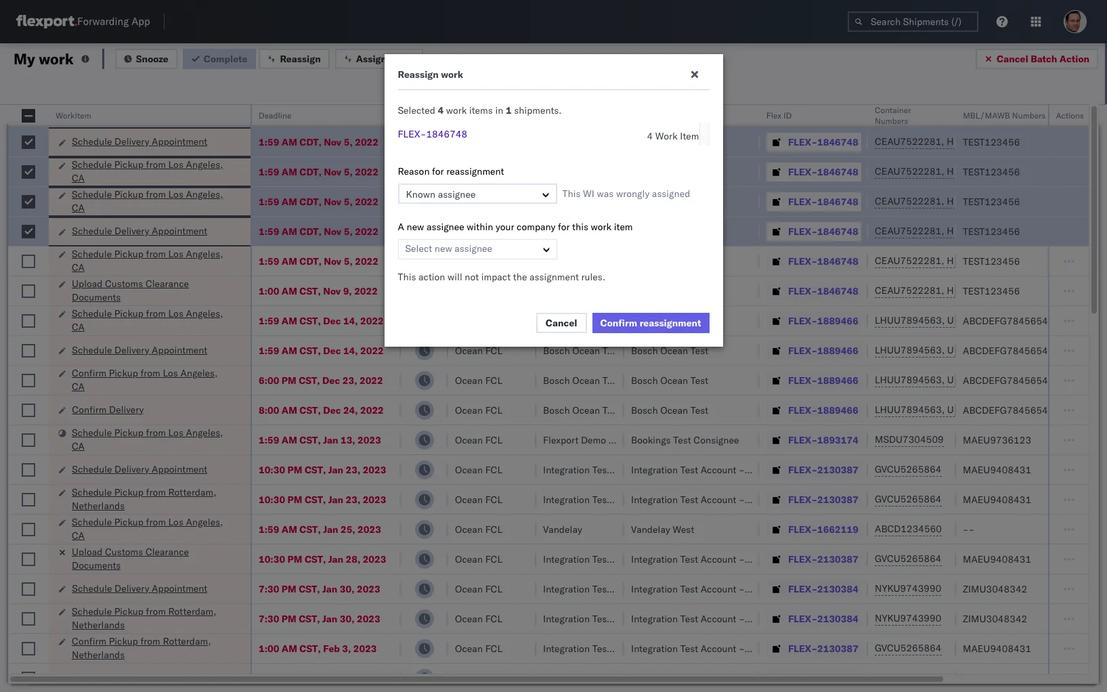 Task type: vqa. For each thing, say whether or not it's contained in the screenshot.


Task type: describe. For each thing, give the bounding box(es) containing it.
schedule delivery appointment for 1:59 am cdt, nov 5, 2022
[[72, 135, 207, 148]]

6:00
[[259, 374, 279, 386]]

jan down 10:30 pm cst, jan 28, 2023
[[322, 583, 337, 595]]

9 resize handle column header from the left
[[940, 105, 956, 692]]

3 account from the top
[[701, 553, 736, 565]]

schedule delivery appointment button for 1:59 am cdt, nov 5, 2022
[[72, 135, 207, 150]]

2 upload customs clearance documents from the top
[[72, 545, 189, 571]]

4 work item
[[647, 130, 699, 142]]

3, for 1:00 am cst, feb 3, 2023
[[342, 642, 351, 654]]

snooze inside snooze button
[[136, 52, 168, 65]]

ceau7522281, for fourth schedule pickup from los angeles, ca link from the bottom of the page
[[875, 255, 944, 267]]

pm up 1:00 am cst, feb 3, 2023
[[282, 612, 296, 625]]

confirm pickup from rotterdam, netherlands
[[72, 635, 211, 661]]

3 ocean fcl from the top
[[455, 195, 502, 208]]

forwarding
[[77, 15, 129, 28]]

schedule delivery appointment button for 10:30 pm cst, jan 23, 2023
[[72, 462, 207, 477]]

7 lagerfeld from the top
[[767, 672, 807, 684]]

1 5, from the top
[[344, 136, 353, 148]]

schedule delivery appointment link for 10:30 pm cst, jan 23, 2023
[[72, 462, 207, 476]]

upload inside 'button'
[[72, 277, 103, 289]]

2022 for fourth "schedule pickup from los angeles, ca" button from the bottom of the page
[[355, 255, 378, 267]]

25,
[[341, 523, 355, 535]]

schedule pickup from rotterdam, netherlands button for 10:30 pm cst, jan 23, 2023
[[72, 485, 233, 514]]

6 ocean fcl from the top
[[455, 285, 502, 297]]

5 integration test account - karl lagerfeld from the top
[[631, 612, 807, 625]]

ca for sixth schedule pickup from los angeles, ca link from the top
[[72, 529, 85, 541]]

jan left the "13,"
[[323, 434, 338, 446]]

2 lagerfeld from the top
[[767, 493, 807, 505]]

ca for fourth schedule pickup from los angeles, ca link from the bottom of the page
[[72, 261, 85, 273]]

2130387 for confirm pickup from rotterdam, netherlands
[[817, 642, 859, 654]]

2 integration from the top
[[631, 493, 678, 505]]

pickup inside confirm pickup from los angeles, ca
[[109, 367, 138, 379]]

impact
[[481, 271, 511, 283]]

appointment for 7:30 pm cst, jan 30, 2023
[[152, 582, 207, 594]]

bookings test consignee
[[631, 434, 739, 446]]

6 ceau7522281, hlxu6269489, hlxu8034992 from the top
[[875, 284, 1085, 297]]

mbl/mawb numbers
[[963, 110, 1046, 121]]

appointment for 1:59 am cst, dec 14, 2022
[[152, 344, 207, 356]]

mbl/mawb numbers button
[[956, 108, 1107, 121]]

cst, down 1:00 am cst, feb 3, 2023
[[300, 672, 321, 684]]

4 schedule pickup from los angeles, ca from the top
[[72, 307, 223, 333]]

netherlands for 1:00 am cst, feb 3, 2023
[[72, 648, 125, 661]]

this wi was wrongly assigned
[[562, 188, 690, 200]]

forwarding app link
[[16, 15, 150, 28]]

rotterdam, for 7:30 pm cst, jan 30, 2023
[[168, 605, 216, 617]]

netherlands for 10:30 pm cst, jan 23, 2023
[[72, 499, 125, 512]]

6 lagerfeld from the top
[[767, 642, 807, 654]]

ca for confirm pickup from los angeles, ca link
[[72, 380, 85, 392]]

3 cdt, from the top
[[300, 195, 322, 208]]

abcd1234560
[[875, 523, 942, 535]]

4 schedule pickup from los angeles, ca link from the top
[[72, 306, 233, 333]]

schedule pickup from rotterdam, netherlands for 10:30 pm cst, jan 23, 2023
[[72, 486, 216, 512]]

confirm pickup from los angeles, ca
[[72, 367, 218, 392]]

jan up 1:00 am cst, feb 3, 2023
[[322, 612, 337, 625]]

item
[[680, 130, 699, 142]]

4 ceau7522281, hlxu6269489, hlxu8034992 from the top
[[875, 225, 1085, 237]]

3 fcl from the top
[[485, 195, 502, 208]]

flexport. image
[[16, 15, 77, 28]]

1 1:59 from the top
[[259, 136, 279, 148]]

angeles, inside confirm pickup from los angeles, ca
[[180, 367, 218, 379]]

schedule delivery appointment button for 7:30 pm cst, jan 30, 2023
[[72, 581, 207, 596]]

1 schedule pickup from los angeles, ca from the top
[[72, 158, 223, 184]]

delivery for 1:59 am cst, dec 14, 2022
[[114, 344, 149, 356]]

1 resize handle column header from the left
[[33, 105, 49, 692]]

2023 down 1:00 am cst, feb 3, 2023
[[353, 672, 377, 684]]

cst, up 1:00 am cst, feb 3, 2023
[[299, 612, 320, 625]]

3 2130387 from the top
[[817, 553, 859, 565]]

28,
[[346, 553, 360, 565]]

5 hlxu8034992 from the top
[[1019, 255, 1085, 267]]

1 upload customs clearance documents link from the top
[[72, 277, 233, 304]]

workitem
[[56, 110, 91, 121]]

reassign button
[[259, 48, 330, 69]]

confirm pickup from los angeles, ca button
[[72, 366, 233, 394]]

13 ocean fcl from the top
[[455, 523, 502, 535]]

assignee for a
[[427, 221, 464, 233]]

9 schedule from the top
[[72, 463, 112, 475]]

consignee for flexport demo consignee
[[609, 434, 654, 446]]

10 am from the top
[[282, 434, 297, 446]]

pm right 6:00
[[282, 374, 296, 386]]

a
[[398, 221, 404, 233]]

delivery for 8:00 am cst, dec 24, 2022
[[109, 403, 144, 415]]

2022 for 1st "schedule pickup from los angeles, ca" button from the top of the page
[[355, 166, 378, 178]]

8:00 am cst, dec 24, 2022
[[259, 404, 384, 416]]

schedule pickup from rotterdam, netherlands link for 10:30
[[72, 485, 233, 512]]

5, for fourth "schedule pickup from los angeles, ca" button from the bottom of the page
[[344, 255, 353, 267]]

reassign work
[[398, 68, 463, 81]]

2023 up 1:59 am cst, jan 25, 2023 on the left bottom of the page
[[363, 493, 386, 505]]

flex-2130387 for confirm pickup from rotterdam, netherlands
[[788, 642, 859, 654]]

schedule delivery appointment for 1:59 am cst, dec 14, 2022
[[72, 344, 207, 356]]

work
[[655, 130, 678, 142]]

ceau7522281, for 1st the upload customs clearance documents link from the top of the page
[[875, 284, 944, 297]]

confirm delivery for 2nd confirm delivery link from the bottom
[[72, 403, 144, 415]]

upload customs clearance documents button
[[72, 277, 233, 305]]

cst, up 1:59 am cst, jan 25, 2023 on the left bottom of the page
[[305, 493, 326, 505]]

maeu9408431 for confirm delivery
[[963, 672, 1031, 684]]

5 cdt, from the top
[[300, 255, 322, 267]]

3 maeu9408431 from the top
[[963, 553, 1031, 565]]

rotterdam, for 10:30 pm cst, jan 23, 2023
[[168, 486, 216, 498]]

reason for reassignment
[[398, 165, 504, 177]]

0 vertical spatial assignee
[[438, 188, 476, 200]]

work right my
[[39, 49, 74, 68]]

2022 for upload customs clearance documents 'button'
[[354, 285, 378, 297]]

deadline button
[[252, 108, 387, 121]]

name
[[567, 110, 589, 121]]

assigned
[[652, 188, 690, 200]]

7:30 am cst, feb 3, 2023
[[259, 672, 377, 684]]

24,
[[343, 404, 358, 416]]

2 zimu3048342 from the top
[[963, 612, 1027, 625]]

deadline
[[259, 110, 291, 121]]

9 fcl from the top
[[485, 404, 502, 416]]

confirm reassignment button
[[592, 313, 709, 333]]

1 account from the top
[[701, 464, 736, 476]]

0 horizontal spatial reassignment
[[446, 165, 504, 177]]

workitem button
[[49, 108, 237, 121]]

from inside confirm pickup from rotterdam, netherlands
[[141, 635, 160, 647]]

gvcu5265864 for confirm delivery
[[875, 672, 942, 684]]

2 clearance from the top
[[146, 545, 189, 558]]

dec up "8:00 am cst, dec 24, 2022"
[[322, 374, 340, 386]]

cancel for cancel
[[546, 317, 577, 329]]

select
[[405, 242, 432, 255]]

confirm reassignment
[[600, 317, 701, 329]]

4 account from the top
[[701, 583, 736, 595]]

17 fcl from the top
[[485, 642, 502, 654]]

1 flex-2130384 from the top
[[788, 583, 859, 595]]

1662119
[[817, 523, 859, 535]]

16 fcl from the top
[[485, 612, 502, 625]]

5, for second schedule delivery appointment button
[[344, 225, 353, 237]]

cancel batch action
[[997, 52, 1090, 65]]

assignee for select
[[455, 242, 492, 255]]

4 schedule from the top
[[72, 225, 112, 237]]

8:00
[[259, 404, 279, 416]]

a new assignee within your company for this work item
[[398, 221, 633, 233]]

6 schedule pickup from los angeles, ca from the top
[[72, 516, 223, 541]]

feb for 7:30 am cst, feb 3, 2023
[[323, 672, 340, 684]]

6 fcl from the top
[[485, 285, 502, 297]]

flex
[[767, 110, 782, 121]]

13 schedule from the top
[[72, 605, 112, 617]]

my work
[[14, 49, 74, 68]]

1 horizontal spatial snooze
[[408, 110, 434, 121]]

4 cdt, from the top
[[300, 225, 322, 237]]

2 lhuu7894563, from the top
[[875, 344, 945, 356]]

4 integration test account - karl lagerfeld from the top
[[631, 583, 807, 595]]

6:00 pm cst, dec 23, 2022
[[259, 374, 383, 386]]

company
[[517, 221, 556, 233]]

11 ocean fcl from the top
[[455, 464, 502, 476]]

10 ocean fcl from the top
[[455, 434, 502, 446]]

wrongly
[[616, 188, 650, 200]]

ceau7522281, for 4th schedule delivery appointment link from the bottom
[[875, 225, 944, 237]]

maeu9736123
[[963, 434, 1031, 446]]

1 schedule from the top
[[72, 135, 112, 148]]

schedule delivery appointment for 7:30 pm cst, jan 30, 2023
[[72, 582, 207, 594]]

client name button
[[536, 108, 611, 121]]

confirm pickup from rotterdam, netherlands link
[[72, 634, 233, 661]]

15 ocean fcl from the top
[[455, 583, 502, 595]]

1 schedule pickup from los angeles, ca button from the top
[[72, 158, 233, 186]]

jan up 25,
[[328, 493, 343, 505]]

9 am from the top
[[282, 404, 297, 416]]

ceau7522281, for 2nd schedule pickup from los angeles, ca link from the top of the page
[[875, 195, 944, 207]]

10:30 pm cst, jan 28, 2023
[[259, 553, 386, 565]]

pm down 1:59 am cst, jan 25, 2023 on the left bottom of the page
[[287, 553, 302, 565]]

selected
[[398, 104, 435, 116]]

west
[[673, 523, 694, 535]]

6 hlxu8034992 from the top
[[1019, 284, 1085, 297]]

1
[[506, 104, 512, 116]]

1846748 inside the flex-1846748 link
[[426, 128, 467, 140]]

1 30, from the top
[[340, 583, 355, 595]]

6 schedule pickup from los angeles, ca link from the top
[[72, 515, 233, 542]]

3 schedule pickup from los angeles, ca button from the top
[[72, 247, 233, 275]]

2 confirm delivery link from the top
[[72, 671, 144, 684]]

1 horizontal spatial for
[[558, 221, 570, 233]]

3 1:59 am cdt, nov 5, 2022 from the top
[[259, 195, 378, 208]]

1 1:59 am cdt, nov 5, 2022 from the top
[[259, 136, 378, 148]]

confirm pickup from rotterdam, netherlands button
[[72, 634, 233, 663]]

2 test123456 from the top
[[963, 166, 1020, 178]]

action
[[419, 271, 445, 283]]

confirm inside button
[[600, 317, 637, 329]]

1 schedule pickup from los angeles, ca link from the top
[[72, 158, 233, 185]]

2 schedule pickup from los angeles, ca button from the top
[[72, 188, 233, 216]]

2130387 for confirm delivery
[[817, 672, 859, 684]]

jan down the "13,"
[[328, 464, 343, 476]]

2 14, from the top
[[343, 344, 358, 357]]

2023 right the "13,"
[[358, 434, 381, 446]]

Search Shipments (/) text field
[[848, 12, 978, 32]]

pm up 1:59 am cst, jan 25, 2023 on the left bottom of the page
[[287, 493, 302, 505]]

3 hlxu6269489, from the top
[[947, 195, 1016, 207]]

1 1889466 from the top
[[817, 315, 859, 327]]

2 cdt, from the top
[[300, 166, 322, 178]]

1 maeu9408431 from the top
[[963, 464, 1031, 476]]

gvcu5265864 for confirm pickup from rotterdam, netherlands
[[875, 642, 942, 654]]

assign to me
[[356, 52, 414, 65]]

shipments.
[[514, 104, 562, 116]]

rotterdam, for 1:00 am cst, feb 3, 2023
[[163, 635, 211, 647]]

cancel button
[[536, 313, 587, 333]]

2 abcdefg78456546 from the top
[[963, 344, 1054, 357]]

3 test123456 from the top
[[963, 195, 1020, 208]]

in
[[495, 104, 503, 116]]

flex id button
[[760, 108, 855, 121]]

1 hlxu6269489, from the top
[[947, 135, 1016, 148]]

3 am from the top
[[282, 195, 297, 208]]

assign to me button
[[335, 48, 423, 69]]

container
[[875, 105, 911, 115]]

pm down 10:30 pm cst, jan 28, 2023
[[282, 583, 296, 595]]

1:59 am cst, jan 13, 2023
[[259, 434, 381, 446]]

batch
[[1031, 52, 1057, 65]]

client name
[[543, 110, 589, 121]]

flex id
[[767, 110, 792, 121]]

actions
[[1056, 110, 1084, 121]]

confirm for 6:00 pm cst, dec 23, 2022
[[72, 367, 106, 379]]

appointment for 1:59 am cdt, nov 5, 2022
[[152, 135, 207, 148]]

6 schedule pickup from los angeles, ca button from the top
[[72, 515, 233, 543]]

maeu9408431 for confirm pickup from rotterdam, netherlands
[[963, 642, 1031, 654]]

9,
[[343, 285, 352, 297]]

netherlands for 7:30 pm cst, jan 30, 2023
[[72, 619, 125, 631]]

wi
[[583, 188, 595, 200]]

1893174
[[817, 434, 859, 446]]

action
[[1060, 52, 1090, 65]]

from inside confirm pickup from los angeles, ca
[[141, 367, 160, 379]]

cst, down "8:00 am cst, dec 24, 2022"
[[300, 434, 321, 446]]

container numbers button
[[868, 102, 943, 127]]

id
[[784, 110, 792, 121]]

1 2130387 from the top
[[817, 464, 859, 476]]

dec up 6:00 pm cst, dec 23, 2022
[[323, 344, 341, 357]]

flex-1662119
[[788, 523, 859, 535]]

3 schedule pickup from los angeles, ca link from the top
[[72, 247, 233, 274]]

2 ocean fcl from the top
[[455, 166, 502, 178]]

7:30 for schedule pickup from rotterdam, netherlands
[[259, 612, 279, 625]]

my
[[14, 49, 35, 68]]

1:00 for 1:00 am cst, feb 3, 2023
[[259, 642, 279, 654]]

rules.
[[581, 271, 606, 283]]

5 test123456 from the top
[[963, 255, 1020, 267]]

flexport
[[543, 434, 579, 446]]

flex-2130387 for confirm delivery
[[788, 672, 859, 684]]

item
[[614, 221, 633, 233]]

bookings
[[631, 434, 671, 446]]

2023 right 25,
[[358, 523, 381, 535]]

2 fcl from the top
[[485, 166, 502, 178]]

work up mode
[[441, 68, 463, 81]]

2022 for 5th "schedule pickup from los angeles, ca" button from the bottom
[[355, 195, 378, 208]]

14 fcl from the top
[[485, 553, 502, 565]]

flex-1846748 link
[[398, 128, 467, 143]]

5 account from the top
[[701, 612, 736, 625]]

1 lhuu7894563, uetu5238478 from the top
[[875, 314, 1013, 326]]

schedule pickup from rotterdam, netherlands for 7:30 pm cst, jan 30, 2023
[[72, 605, 216, 631]]

7 integration from the top
[[631, 672, 678, 684]]



Task type: locate. For each thing, give the bounding box(es) containing it.
4 right the selected on the top
[[438, 104, 444, 116]]

cancel batch action button
[[976, 48, 1098, 69]]

0 horizontal spatial 4
[[438, 104, 444, 116]]

1:00
[[259, 285, 279, 297], [259, 642, 279, 654]]

3 7:30 from the top
[[259, 672, 279, 684]]

0 horizontal spatial numbers
[[875, 116, 908, 126]]

2023 up 7:30 am cst, feb 3, 2023
[[353, 642, 377, 654]]

1 schedule delivery appointment from the top
[[72, 135, 207, 148]]

4 ocean fcl from the top
[[455, 225, 502, 237]]

2022 right 9,
[[354, 285, 378, 297]]

0 vertical spatial confirm delivery
[[72, 403, 144, 415]]

4 flex-1889466 from the top
[[788, 404, 859, 416]]

12 schedule from the top
[[72, 582, 112, 594]]

confirm delivery link down confirm pickup from los angeles, ca
[[72, 403, 144, 416]]

6 karl from the top
[[747, 642, 765, 654]]

cdt,
[[300, 136, 322, 148], [300, 166, 322, 178], [300, 195, 322, 208], [300, 225, 322, 237], [300, 255, 322, 267]]

reassign up deadline button
[[280, 52, 321, 65]]

1 vertical spatial 10:30
[[259, 493, 285, 505]]

5 schedule delivery appointment link from the top
[[72, 581, 207, 595]]

clearance
[[146, 277, 189, 289], [146, 545, 189, 558]]

1:59 am cst, dec 14, 2022 down 1:00 am cst, nov 9, 2022
[[259, 315, 384, 327]]

1 vertical spatial confirm delivery button
[[72, 671, 144, 686]]

assignee down within
[[455, 242, 492, 255]]

assignee down reason for reassignment
[[438, 188, 476, 200]]

known
[[406, 188, 435, 200]]

client
[[543, 110, 565, 121]]

flexport demo consignee
[[543, 434, 654, 446]]

1 vertical spatial schedule pickup from rotterdam, netherlands
[[72, 605, 216, 631]]

rotterdam, inside confirm pickup from rotterdam, netherlands
[[163, 635, 211, 647]]

assign
[[356, 52, 387, 65]]

mbl/mawb
[[963, 110, 1010, 121]]

10:30 pm cst, jan 23, 2023
[[259, 464, 386, 476], [259, 493, 386, 505]]

0 vertical spatial reassignment
[[446, 165, 504, 177]]

lagerfeld
[[767, 464, 807, 476], [767, 493, 807, 505], [767, 553, 807, 565], [767, 583, 807, 595], [767, 612, 807, 625], [767, 642, 807, 654], [767, 672, 807, 684]]

cst, down "1:59 am cst, jan 13, 2023"
[[305, 464, 326, 476]]

4 uetu5238478 from the top
[[947, 404, 1013, 416]]

2 upload customs clearance documents link from the top
[[72, 545, 233, 572]]

ca for 4th schedule pickup from los angeles, ca link
[[72, 321, 85, 333]]

flex-1662119 button
[[767, 520, 861, 539], [767, 520, 861, 539]]

cancel for cancel batch action
[[997, 52, 1028, 65]]

7:30 pm cst, jan 30, 2023 up 1:00 am cst, feb 3, 2023
[[259, 612, 380, 625]]

2023
[[358, 434, 381, 446], [363, 464, 386, 476], [363, 493, 386, 505], [358, 523, 381, 535], [363, 553, 386, 565], [357, 583, 380, 595], [357, 612, 380, 625], [353, 642, 377, 654], [353, 672, 377, 684]]

2 flex-2130384 from the top
[[788, 612, 859, 625]]

1 vertical spatial schedule pickup from rotterdam, netherlands button
[[72, 604, 233, 633]]

23, for schedule pickup from rotterdam, netherlands
[[346, 493, 360, 505]]

1 vertical spatial 7:30 pm cst, jan 30, 2023
[[259, 612, 380, 625]]

1 vertical spatial new
[[435, 242, 452, 255]]

lhuu7894563, uetu5238478
[[875, 314, 1013, 326], [875, 344, 1013, 356], [875, 374, 1013, 386], [875, 404, 1013, 416]]

5 resize handle column header from the left
[[520, 105, 536, 692]]

3 hlxu8034992 from the top
[[1019, 195, 1085, 207]]

cst, up "1:59 am cst, jan 13, 2023"
[[300, 404, 321, 416]]

0 horizontal spatial snooze
[[136, 52, 168, 65]]

2 7:30 from the top
[[259, 612, 279, 625]]

0 vertical spatial this
[[562, 188, 581, 200]]

1 vertical spatial confirm delivery link
[[72, 671, 144, 684]]

upload customs clearance documents link
[[72, 277, 233, 304], [72, 545, 233, 572]]

delivery for 1:59 am cdt, nov 5, 2022
[[114, 135, 149, 148]]

test
[[691, 136, 709, 148], [603, 166, 620, 178], [603, 195, 620, 208], [691, 195, 709, 208], [603, 225, 620, 237], [691, 225, 709, 237], [603, 255, 620, 267], [603, 285, 620, 297], [603, 315, 620, 327], [691, 315, 709, 327], [603, 344, 620, 357], [691, 344, 709, 357], [603, 374, 620, 386], [691, 374, 709, 386], [603, 404, 620, 416], [691, 404, 709, 416], [673, 434, 691, 446], [680, 464, 698, 476], [680, 493, 698, 505], [680, 553, 698, 565], [680, 583, 698, 595], [680, 612, 698, 625], [680, 642, 698, 654], [680, 672, 698, 684]]

reassign for reassign work
[[398, 68, 439, 81]]

13 fcl from the top
[[485, 523, 502, 535]]

0 vertical spatial schedule pickup from rotterdam, netherlands button
[[72, 485, 233, 514]]

0 vertical spatial 3,
[[342, 642, 351, 654]]

uetu5238478
[[947, 314, 1013, 326], [947, 344, 1013, 356], [947, 374, 1013, 386], [947, 404, 1013, 416]]

1 vertical spatial 2130384
[[817, 612, 859, 625]]

2 vertical spatial assignee
[[455, 242, 492, 255]]

2 1:59 from the top
[[259, 166, 279, 178]]

5 integration from the top
[[631, 612, 678, 625]]

1 vertical spatial netherlands
[[72, 619, 125, 631]]

cst,
[[300, 285, 321, 297], [300, 315, 321, 327], [300, 344, 321, 357], [299, 374, 320, 386], [300, 404, 321, 416], [300, 434, 321, 446], [305, 464, 326, 476], [305, 493, 326, 505], [300, 523, 321, 535], [305, 553, 326, 565], [299, 583, 320, 595], [299, 612, 320, 625], [300, 642, 321, 654], [300, 672, 321, 684]]

schedule delivery appointment for 10:30 pm cst, jan 23, 2023
[[72, 463, 207, 475]]

1 horizontal spatial reassign
[[398, 68, 439, 81]]

0 vertical spatial feb
[[323, 642, 340, 654]]

confirm delivery down confirm pickup from rotterdam, netherlands
[[72, 671, 144, 684]]

reassign for reassign
[[280, 52, 321, 65]]

2022 up "8:00 am cst, dec 24, 2022"
[[360, 374, 383, 386]]

7:30 pm cst, jan 30, 2023
[[259, 583, 380, 595], [259, 612, 380, 625]]

0 vertical spatial 7:30 pm cst, jan 30, 2023
[[259, 583, 380, 595]]

0 vertical spatial 7:30
[[259, 583, 279, 595]]

2 vertical spatial rotterdam,
[[163, 635, 211, 647]]

0 vertical spatial upload customs clearance documents
[[72, 277, 189, 303]]

2022 for confirm pickup from los angeles, ca button
[[360, 374, 383, 386]]

13,
[[341, 434, 355, 446]]

2 vertical spatial 7:30
[[259, 672, 279, 684]]

1 vertical spatial 23,
[[346, 464, 360, 476]]

0 horizontal spatial for
[[432, 165, 444, 177]]

app
[[131, 15, 150, 28]]

2023 right 28, at the left
[[363, 553, 386, 565]]

schedule delivery appointment link for 7:30 pm cst, jan 30, 2023
[[72, 581, 207, 595]]

23,
[[342, 374, 357, 386], [346, 464, 360, 476], [346, 493, 360, 505]]

1 vertical spatial upload
[[72, 545, 103, 558]]

confirm delivery down confirm pickup from los angeles, ca
[[72, 403, 144, 415]]

consignee right demo
[[609, 434, 654, 446]]

3, for 7:30 am cst, feb 3, 2023
[[342, 672, 351, 684]]

jan left 25,
[[323, 523, 338, 535]]

10 resize handle column header from the left
[[1073, 105, 1089, 692]]

1:59 am cst, dec 14, 2022 up 6:00 pm cst, dec 23, 2022
[[259, 344, 384, 357]]

1 10:30 from the top
[[259, 464, 285, 476]]

flex-
[[398, 128, 426, 140], [788, 136, 817, 148], [788, 166, 817, 178], [788, 195, 817, 208], [788, 225, 817, 237], [788, 255, 817, 267], [788, 285, 817, 297], [788, 315, 817, 327], [788, 344, 817, 357], [788, 374, 817, 386], [788, 404, 817, 416], [788, 434, 817, 446], [788, 464, 817, 476], [788, 493, 817, 505], [788, 523, 817, 535], [788, 553, 817, 565], [788, 583, 817, 595], [788, 612, 817, 625], [788, 642, 817, 654], [788, 672, 817, 684]]

1 horizontal spatial 4
[[647, 130, 653, 142]]

4 schedule delivery appointment button from the top
[[72, 462, 207, 477]]

ca for 2nd schedule pickup from los angeles, ca link from the bottom of the page
[[72, 440, 85, 452]]

1 vertical spatial this
[[398, 271, 416, 283]]

4 2130387 from the top
[[817, 642, 859, 654]]

0 vertical spatial nyku9743990
[[875, 582, 942, 595]]

2 nyku9743990 from the top
[[875, 612, 942, 624]]

numbers inside button
[[1012, 110, 1046, 121]]

0 horizontal spatial new
[[407, 221, 424, 233]]

numbers for container numbers
[[875, 116, 908, 126]]

snooze down app
[[136, 52, 168, 65]]

msdu7304509
[[875, 433, 944, 446]]

2130387 for schedule pickup from rotterdam, netherlands
[[817, 493, 859, 505]]

numbers for mbl/mawb numbers
[[1012, 110, 1046, 121]]

5 flex-2130387 from the top
[[788, 672, 859, 684]]

schedule delivery appointment link for 1:59 am cst, dec 14, 2022
[[72, 343, 207, 357]]

schedule pickup from rotterdam, netherlands button
[[72, 485, 233, 514], [72, 604, 233, 633]]

0 vertical spatial cancel
[[997, 52, 1028, 65]]

3, down 1:00 am cst, feb 3, 2023
[[342, 672, 351, 684]]

ocean fcl
[[455, 136, 502, 148], [455, 166, 502, 178], [455, 195, 502, 208], [455, 225, 502, 237], [455, 255, 502, 267], [455, 285, 502, 297], [455, 344, 502, 357], [455, 374, 502, 386], [455, 404, 502, 416], [455, 434, 502, 446], [455, 464, 502, 476], [455, 493, 502, 505], [455, 523, 502, 535], [455, 553, 502, 565], [455, 583, 502, 595], [455, 612, 502, 625], [455, 642, 502, 654], [455, 672, 502, 684]]

4 test123456 from the top
[[963, 225, 1020, 237]]

4 lagerfeld from the top
[[767, 583, 807, 595]]

10:30 up 1:59 am cst, jan 25, 2023 on the left bottom of the page
[[259, 493, 285, 505]]

flex-1846748
[[398, 128, 467, 140], [788, 136, 859, 148], [788, 166, 859, 178], [788, 195, 859, 208], [788, 225, 859, 237], [788, 255, 859, 267], [788, 285, 859, 297]]

1 vertical spatial customs
[[105, 545, 143, 558]]

mode
[[455, 110, 476, 121]]

1 vertical spatial upload customs clearance documents
[[72, 545, 189, 571]]

1 vertical spatial for
[[558, 221, 570, 233]]

this action will not impact the assignment rules.
[[398, 271, 606, 283]]

0 vertical spatial rotterdam,
[[168, 486, 216, 498]]

30,
[[340, 583, 355, 595], [340, 612, 355, 625]]

appointment for 10:30 pm cst, jan 23, 2023
[[152, 463, 207, 475]]

vandelay for vandelay
[[543, 523, 582, 535]]

14, down 9,
[[343, 315, 358, 327]]

2 upload from the top
[[72, 545, 103, 558]]

4 hlxu8034992 from the top
[[1019, 225, 1085, 237]]

2 documents from the top
[[72, 559, 121, 571]]

0 vertical spatial 4
[[438, 104, 444, 116]]

0 vertical spatial netherlands
[[72, 499, 125, 512]]

1 horizontal spatial vandelay
[[631, 523, 670, 535]]

1 ceau7522281, hlxu6269489, hlxu8034992 from the top
[[875, 135, 1085, 148]]

schedule delivery appointment button for 1:59 am cst, dec 14, 2022
[[72, 343, 207, 358]]

7 karl from the top
[[747, 672, 765, 684]]

1 vertical spatial cancel
[[546, 317, 577, 329]]

4 gvcu5265864 from the top
[[875, 642, 942, 654]]

feb up 7:30 am cst, feb 3, 2023
[[323, 642, 340, 654]]

2 2130384 from the top
[[817, 612, 859, 625]]

2 ca from the top
[[72, 202, 85, 214]]

consignee for bookings test consignee
[[694, 434, 739, 446]]

snooze button
[[115, 48, 177, 69]]

2 appointment from the top
[[152, 225, 207, 237]]

3 schedule delivery appointment from the top
[[72, 344, 207, 356]]

2 schedule pickup from los angeles, ca from the top
[[72, 188, 223, 214]]

clearance inside 'button'
[[146, 277, 189, 289]]

1 documents from the top
[[72, 291, 121, 303]]

0 horizontal spatial cancel
[[546, 317, 577, 329]]

1 schedule pickup from rotterdam, netherlands link from the top
[[72, 485, 233, 512]]

7:30 pm cst, jan 30, 2023 down 10:30 pm cst, jan 28, 2023
[[259, 583, 380, 595]]

new for a
[[407, 221, 424, 233]]

numbers left actions
[[1012, 110, 1046, 121]]

1 lagerfeld from the top
[[767, 464, 807, 476]]

mode button
[[448, 108, 523, 121]]

0 vertical spatial schedule pickup from rotterdam, netherlands link
[[72, 485, 233, 512]]

2 vertical spatial 23,
[[346, 493, 360, 505]]

schedule pickup from rotterdam, netherlands
[[72, 486, 216, 512], [72, 605, 216, 631]]

0 horizontal spatial consignee
[[609, 434, 654, 446]]

0 vertical spatial 14,
[[343, 315, 358, 327]]

10:30 pm cst, jan 23, 2023 down "1:59 am cst, jan 13, 2023"
[[259, 464, 386, 476]]

0 vertical spatial for
[[432, 165, 444, 177]]

was
[[597, 188, 614, 200]]

snooze up the flex-1846748 link
[[408, 110, 434, 121]]

delivery for 10:30 pm cst, jan 23, 2023
[[114, 463, 149, 475]]

feb for 1:00 am cst, feb 3, 2023
[[323, 642, 340, 654]]

flex-2130387 for schedule pickup from rotterdam, netherlands
[[788, 493, 859, 505]]

5 schedule pickup from los angeles, ca from the top
[[72, 426, 223, 452]]

2022 for second schedule delivery appointment button
[[355, 225, 378, 237]]

confirm for 7:30 am cst, feb 3, 2023
[[72, 671, 106, 684]]

hlxu8034992
[[1019, 135, 1085, 148], [1019, 165, 1085, 177], [1019, 195, 1085, 207], [1019, 225, 1085, 237], [1019, 255, 1085, 267], [1019, 284, 1085, 297]]

cst, left 9,
[[300, 285, 321, 297]]

netherlands inside confirm pickup from rotterdam, netherlands
[[72, 648, 125, 661]]

1889466
[[817, 315, 859, 327], [817, 344, 859, 357], [817, 374, 859, 386], [817, 404, 859, 416]]

work left items
[[446, 104, 467, 116]]

7 fcl from the top
[[485, 344, 502, 357]]

1 fcl from the top
[[485, 136, 502, 148]]

reassign inside button
[[280, 52, 321, 65]]

1 horizontal spatial cancel
[[997, 52, 1028, 65]]

4 appointment from the top
[[152, 463, 207, 475]]

numbers down container
[[875, 116, 908, 126]]

2022
[[355, 136, 378, 148], [355, 166, 378, 178], [355, 195, 378, 208], [355, 225, 378, 237], [355, 255, 378, 267], [354, 285, 378, 297], [360, 315, 384, 327], [360, 344, 384, 357], [360, 374, 383, 386], [360, 404, 384, 416]]

1 vertical spatial reassign
[[398, 68, 439, 81]]

2 resize handle column header from the left
[[234, 105, 251, 692]]

work right this
[[591, 221, 612, 233]]

integration
[[631, 464, 678, 476], [631, 493, 678, 505], [631, 553, 678, 565], [631, 583, 678, 595], [631, 612, 678, 625], [631, 642, 678, 654], [631, 672, 678, 684]]

1 vertical spatial clearance
[[146, 545, 189, 558]]

23, down the "13,"
[[346, 464, 360, 476]]

vandelay
[[543, 523, 582, 535], [631, 523, 670, 535]]

10 fcl from the top
[[485, 434, 502, 446]]

cst, up 7:30 am cst, feb 3, 2023
[[300, 642, 321, 654]]

0 vertical spatial flex-2130384
[[788, 583, 859, 595]]

flex-1893174
[[788, 434, 859, 446]]

vandelay west
[[631, 523, 694, 535]]

2022 right 24,
[[360, 404, 384, 416]]

1 vertical spatial reassignment
[[640, 317, 701, 329]]

confirm for 1:00 am cst, feb 3, 2023
[[72, 635, 106, 647]]

1 vertical spatial 10:30 pm cst, jan 23, 2023
[[259, 493, 386, 505]]

10:30
[[259, 464, 285, 476], [259, 493, 285, 505], [259, 553, 285, 565]]

cancel down assignment
[[546, 317, 577, 329]]

cst, up "8:00 am cst, dec 24, 2022"
[[299, 374, 320, 386]]

confirm pickup from los angeles, ca link
[[72, 366, 233, 393]]

0 vertical spatial confirm delivery link
[[72, 403, 144, 416]]

3 ca from the top
[[72, 261, 85, 273]]

1 vertical spatial 1:00
[[259, 642, 279, 654]]

3 schedule delivery appointment link from the top
[[72, 343, 207, 357]]

confirm inside confirm pickup from los angeles, ca
[[72, 367, 106, 379]]

1:00 am cst, nov 9, 2022
[[259, 285, 378, 297]]

confirm delivery for 1st confirm delivery link from the bottom
[[72, 671, 144, 684]]

1 appointment from the top
[[152, 135, 207, 148]]

0 vertical spatial 1:59 am cst, dec 14, 2022
[[259, 315, 384, 327]]

cancel left "batch"
[[997, 52, 1028, 65]]

selected 4 work items in 1 shipments.
[[398, 104, 562, 116]]

1 7:30 pm cst, jan 30, 2023 from the top
[[259, 583, 380, 595]]

4 lhuu7894563, uetu5238478 from the top
[[875, 404, 1013, 416]]

for left this
[[558, 221, 570, 233]]

2 schedule from the top
[[72, 158, 112, 171]]

1 vertical spatial feb
[[323, 672, 340, 684]]

2022 up 1:00 am cst, nov 9, 2022
[[355, 255, 378, 267]]

30, up 1:00 am cst, feb 3, 2023
[[340, 612, 355, 625]]

schedule pickup from los angeles, ca
[[72, 158, 223, 184], [72, 188, 223, 214], [72, 248, 223, 273], [72, 307, 223, 333], [72, 426, 223, 452], [72, 516, 223, 541]]

schedule pickup from rotterdam, netherlands link for 7:30
[[72, 604, 233, 631]]

1 vertical spatial 3,
[[342, 672, 351, 684]]

forwarding app
[[77, 15, 150, 28]]

0 vertical spatial 1:00
[[259, 285, 279, 297]]

0 vertical spatial 10:30
[[259, 464, 285, 476]]

gvcu5265864 for schedule pickup from rotterdam, netherlands
[[875, 493, 942, 505]]

0 vertical spatial 2130384
[[817, 583, 859, 595]]

1 schedule pickup from rotterdam, netherlands button from the top
[[72, 485, 233, 514]]

0 vertical spatial upload
[[72, 277, 103, 289]]

reason
[[398, 165, 430, 177]]

7 resize handle column header from the left
[[744, 105, 760, 692]]

numbers inside the container numbers
[[875, 116, 908, 126]]

1 horizontal spatial reassignment
[[640, 317, 701, 329]]

fcl
[[485, 136, 502, 148], [485, 166, 502, 178], [485, 195, 502, 208], [485, 225, 502, 237], [485, 255, 502, 267], [485, 285, 502, 297], [485, 344, 502, 357], [485, 374, 502, 386], [485, 404, 502, 416], [485, 434, 502, 446], [485, 464, 502, 476], [485, 493, 502, 505], [485, 523, 502, 535], [485, 553, 502, 565], [485, 583, 502, 595], [485, 612, 502, 625], [485, 642, 502, 654], [485, 672, 502, 684]]

cst, down 1:00 am cst, nov 9, 2022
[[300, 315, 321, 327]]

bosch ocean test
[[631, 136, 709, 148], [543, 166, 620, 178], [543, 195, 620, 208], [631, 195, 709, 208], [543, 225, 620, 237], [631, 225, 709, 237], [543, 255, 620, 267], [543, 285, 620, 297], [543, 315, 620, 327], [631, 315, 709, 327], [543, 344, 620, 357], [631, 344, 709, 357], [543, 374, 620, 386], [631, 374, 709, 386], [543, 404, 620, 416], [631, 404, 709, 416]]

2 account from the top
[[701, 493, 736, 505]]

confirm inside confirm pickup from rotterdam, netherlands
[[72, 635, 106, 647]]

3 resize handle column header from the left
[[385, 105, 401, 692]]

1:59 am cst, jan 25, 2023
[[259, 523, 381, 535]]

vandelay for vandelay west
[[631, 523, 670, 535]]

3 schedule pickup from los angeles, ca from the top
[[72, 248, 223, 273]]

maeu9408431 for schedule pickup from rotterdam, netherlands
[[963, 493, 1031, 505]]

7:30 up 1:00 am cst, feb 3, 2023
[[259, 612, 279, 625]]

2 1:59 am cst, dec 14, 2022 from the top
[[259, 344, 384, 357]]

23, for confirm pickup from los angeles, ca
[[342, 374, 357, 386]]

0 horizontal spatial this
[[398, 271, 416, 283]]

2023 down "1:59 am cst, jan 13, 2023"
[[363, 464, 386, 476]]

cst, up 6:00 pm cst, dec 23, 2022
[[300, 344, 321, 357]]

account
[[701, 464, 736, 476], [701, 493, 736, 505], [701, 553, 736, 565], [701, 583, 736, 595], [701, 612, 736, 625], [701, 642, 736, 654], [701, 672, 736, 684]]

3 1889466 from the top
[[817, 374, 859, 386]]

7:30 down 1:00 am cst, feb 3, 2023
[[259, 672, 279, 684]]

new for select
[[435, 242, 452, 255]]

reassignment inside button
[[640, 317, 701, 329]]

3 lhuu7894563, uetu5238478 from the top
[[875, 374, 1013, 386]]

1 vertical spatial confirm delivery
[[72, 671, 144, 684]]

3 ceau7522281, hlxu6269489, hlxu8034992 from the top
[[875, 195, 1085, 207]]

jan
[[323, 434, 338, 446], [328, 464, 343, 476], [328, 493, 343, 505], [323, 523, 338, 535], [328, 553, 343, 565], [322, 583, 337, 595], [322, 612, 337, 625]]

1 horizontal spatial new
[[435, 242, 452, 255]]

1 vertical spatial 1:59 am cst, dec 14, 2022
[[259, 344, 384, 357]]

None checkbox
[[22, 109, 35, 123], [22, 195, 35, 208], [22, 254, 35, 268], [22, 284, 35, 298], [22, 344, 35, 357], [22, 373, 35, 387], [22, 403, 35, 417], [22, 463, 35, 476], [22, 522, 35, 536], [22, 612, 35, 625], [22, 109, 35, 123], [22, 195, 35, 208], [22, 254, 35, 268], [22, 284, 35, 298], [22, 344, 35, 357], [22, 373, 35, 387], [22, 403, 35, 417], [22, 463, 35, 476], [22, 522, 35, 536], [22, 612, 35, 625]]

feb
[[323, 642, 340, 654], [323, 672, 340, 684]]

ca for 2nd schedule pickup from los angeles, ca link from the top of the page
[[72, 202, 85, 214]]

4 lhuu7894563, from the top
[[875, 404, 945, 416]]

0 vertical spatial new
[[407, 221, 424, 233]]

1 vertical spatial zimu3048342
[[963, 612, 1027, 625]]

30, down 28, at the left
[[340, 583, 355, 595]]

this for this action will not impact the assignment rules.
[[398, 271, 416, 283]]

10:30 pm cst, jan 23, 2023 up 1:59 am cst, jan 25, 2023 on the left bottom of the page
[[259, 493, 386, 505]]

8 resize handle column header from the left
[[852, 105, 868, 692]]

1 lhuu7894563, from the top
[[875, 314, 945, 326]]

los inside confirm pickup from los angeles, ca
[[163, 367, 178, 379]]

7 account from the top
[[701, 672, 736, 684]]

0 vertical spatial snooze
[[136, 52, 168, 65]]

0 vertical spatial 30,
[[340, 583, 355, 595]]

this for this wi was wrongly assigned
[[562, 188, 581, 200]]

5 am from the top
[[282, 255, 297, 267]]

within
[[467, 221, 493, 233]]

confirm delivery button down confirm pickup from los angeles, ca
[[72, 403, 144, 417]]

1 vertical spatial flex-2130384
[[788, 612, 859, 625]]

1 vertical spatial 7:30
[[259, 612, 279, 625]]

11 fcl from the top
[[485, 464, 502, 476]]

10:30 down 1:59 am cst, jan 25, 2023 on the left bottom of the page
[[259, 553, 285, 565]]

flex-1893174 button
[[767, 430, 861, 449], [767, 430, 861, 449]]

zimu3048342
[[963, 583, 1027, 595], [963, 612, 1027, 625]]

0 vertical spatial reassign
[[280, 52, 321, 65]]

2022 left known
[[355, 195, 378, 208]]

your
[[496, 221, 514, 233]]

0 horizontal spatial reassign
[[280, 52, 321, 65]]

2 uetu5238478 from the top
[[947, 344, 1013, 356]]

1:59 am cdt, nov 5, 2022
[[259, 136, 378, 148], [259, 166, 378, 178], [259, 195, 378, 208], [259, 225, 378, 237], [259, 255, 378, 267]]

1 vertical spatial nyku9743990
[[875, 612, 942, 624]]

6 hlxu6269489, from the top
[[947, 284, 1016, 297]]

jan left 28, at the left
[[328, 553, 343, 565]]

ca inside confirm pickup from los angeles, ca
[[72, 380, 85, 392]]

14,
[[343, 315, 358, 327], [343, 344, 358, 357]]

1 horizontal spatial consignee
[[694, 434, 739, 446]]

cst, up 10:30 pm cst, jan 28, 2023
[[300, 523, 321, 535]]

0 vertical spatial confirm delivery button
[[72, 403, 144, 417]]

1 feb from the top
[[323, 642, 340, 654]]

schedule delivery appointment button
[[72, 135, 207, 150], [72, 224, 207, 239], [72, 343, 207, 358], [72, 462, 207, 477], [72, 581, 207, 596]]

3, up 7:30 am cst, feb 3, 2023
[[342, 642, 351, 654]]

ceau7522281, for sixth schedule pickup from los angeles, ca link from the bottom
[[875, 165, 944, 177]]

ca for sixth schedule pickup from los angeles, ca link from the bottom
[[72, 172, 85, 184]]

2022 for 4th "schedule pickup from los angeles, ca" button from the top
[[360, 315, 384, 327]]

2 10:30 from the top
[[259, 493, 285, 505]]

pm down "1:59 am cst, jan 13, 2023"
[[287, 464, 302, 476]]

0 vertical spatial 23,
[[342, 374, 357, 386]]

0 vertical spatial upload customs clearance documents link
[[72, 277, 233, 304]]

0 horizontal spatial vandelay
[[543, 523, 582, 535]]

demo
[[581, 434, 606, 446]]

rotterdam,
[[168, 486, 216, 498], [168, 605, 216, 617], [163, 635, 211, 647]]

documents inside upload customs clearance documents 'button'
[[72, 291, 121, 303]]

1 hlxu8034992 from the top
[[1019, 135, 1085, 148]]

2 integration test account - karl lagerfeld from the top
[[631, 493, 807, 505]]

18 ocean fcl from the top
[[455, 672, 502, 684]]

2022 left a
[[355, 225, 378, 237]]

2023 up 1:00 am cst, feb 3, 2023
[[357, 612, 380, 625]]

2022 left the reason
[[355, 166, 378, 178]]

8 schedule from the top
[[72, 426, 112, 438]]

4 left work
[[647, 130, 653, 142]]

resize handle column header
[[33, 105, 49, 692], [234, 105, 251, 692], [385, 105, 401, 692], [432, 105, 448, 692], [520, 105, 536, 692], [608, 105, 624, 692], [744, 105, 760, 692], [852, 105, 868, 692], [940, 105, 956, 692], [1073, 105, 1089, 692]]

2 flex-1889466 from the top
[[788, 344, 859, 357]]

cst, down 1:59 am cst, jan 25, 2023 on the left bottom of the page
[[305, 553, 326, 565]]

lhuu7894563,
[[875, 314, 945, 326], [875, 344, 945, 356], [875, 374, 945, 386], [875, 404, 945, 416]]

delivery for 7:30 pm cst, jan 30, 2023
[[114, 582, 149, 594]]

5 appointment from the top
[[152, 582, 207, 594]]

2 schedule delivery appointment button from the top
[[72, 224, 207, 239]]

new right select
[[435, 242, 452, 255]]

flex-2130384 button
[[767, 579, 861, 598], [767, 579, 861, 598], [767, 609, 861, 628], [767, 609, 861, 628]]

3,
[[342, 642, 351, 654], [342, 672, 351, 684]]

5, for 1st "schedule pickup from los angeles, ca" button from the top of the page
[[344, 166, 353, 178]]

13 am from the top
[[282, 672, 297, 684]]

1 vertical spatial 4
[[647, 130, 653, 142]]

None checkbox
[[22, 135, 35, 149], [22, 165, 35, 178], [22, 224, 35, 238], [22, 314, 35, 327], [22, 433, 35, 447], [22, 493, 35, 506], [22, 552, 35, 566], [22, 582, 35, 596], [22, 642, 35, 655], [22, 671, 35, 685], [22, 135, 35, 149], [22, 165, 35, 178], [22, 224, 35, 238], [22, 314, 35, 327], [22, 433, 35, 447], [22, 493, 35, 506], [22, 552, 35, 566], [22, 582, 35, 596], [22, 642, 35, 655], [22, 671, 35, 685]]

5 fcl from the top
[[485, 255, 502, 267]]

5 karl from the top
[[747, 612, 765, 625]]

reassign down me
[[398, 68, 439, 81]]

5, for 5th "schedule pickup from los angeles, ca" button from the bottom
[[344, 195, 353, 208]]

the
[[513, 271, 527, 283]]

0 vertical spatial documents
[[72, 291, 121, 303]]

1 2130384 from the top
[[817, 583, 859, 595]]

me
[[401, 52, 414, 65]]

1 horizontal spatial this
[[562, 188, 581, 200]]

1:00 for 1:00 am cst, nov 9, 2022
[[259, 285, 279, 297]]

2 vertical spatial 10:30
[[259, 553, 285, 565]]

customs inside 'button'
[[105, 277, 143, 289]]

2 vertical spatial netherlands
[[72, 648, 125, 661]]

1 vertical spatial snooze
[[408, 110, 434, 121]]

2 2130387 from the top
[[817, 493, 859, 505]]

2 schedule pickup from rotterdam, netherlands from the top
[[72, 605, 216, 631]]

confirm delivery button down confirm pickup from rotterdam, netherlands
[[72, 671, 144, 686]]

4 resize handle column header from the left
[[432, 105, 448, 692]]

new
[[407, 221, 424, 233], [435, 242, 452, 255]]

1 upload customs clearance documents from the top
[[72, 277, 189, 303]]

assignee up select new assignee
[[427, 221, 464, 233]]

upload customs clearance documents inside 'button'
[[72, 277, 189, 303]]

schedule delivery appointment link for 1:59 am cdt, nov 5, 2022
[[72, 135, 207, 148]]

to
[[389, 52, 398, 65]]

am
[[282, 136, 297, 148], [282, 166, 297, 178], [282, 195, 297, 208], [282, 225, 297, 237], [282, 255, 297, 267], [282, 285, 297, 297], [282, 315, 297, 327], [282, 344, 297, 357], [282, 404, 297, 416], [282, 434, 297, 446], [282, 523, 297, 535], [282, 642, 297, 654], [282, 672, 297, 684]]

3 netherlands from the top
[[72, 648, 125, 661]]

dec down 1:00 am cst, nov 9, 2022
[[323, 315, 341, 327]]

7:30 for confirm delivery
[[259, 672, 279, 684]]

2022 down 1:00 am cst, nov 9, 2022
[[360, 315, 384, 327]]

1 vertical spatial upload customs clearance documents link
[[72, 545, 233, 572]]

10:30 down "1:59 am cst, jan 13, 2023"
[[259, 464, 285, 476]]

this left wi
[[562, 188, 581, 200]]

14, up 6:00 pm cst, dec 23, 2022
[[343, 344, 358, 357]]

this
[[572, 221, 588, 233]]

feb down 1:00 am cst, feb 3, 2023
[[323, 672, 340, 684]]

23, up 24,
[[342, 374, 357, 386]]

7:30 down 10:30 pm cst, jan 28, 2023
[[259, 583, 279, 595]]

5 1:59 from the top
[[259, 255, 279, 267]]

0 vertical spatial customs
[[105, 277, 143, 289]]

1 vertical spatial schedule pickup from rotterdam, netherlands link
[[72, 604, 233, 631]]

consignee right bookings
[[694, 434, 739, 446]]

dec left 24,
[[323, 404, 341, 416]]

0 vertical spatial 10:30 pm cst, jan 23, 2023
[[259, 464, 386, 476]]

cst, down 10:30 pm cst, jan 28, 2023
[[299, 583, 320, 595]]

schedule delivery appointment
[[72, 135, 207, 148], [72, 225, 207, 237], [72, 344, 207, 356], [72, 463, 207, 475], [72, 582, 207, 594]]

1 vertical spatial assignee
[[427, 221, 464, 233]]

18 fcl from the top
[[485, 672, 502, 684]]

1 vertical spatial documents
[[72, 559, 121, 571]]

1 horizontal spatial numbers
[[1012, 110, 1046, 121]]

this left action
[[398, 271, 416, 283]]

new right a
[[407, 221, 424, 233]]

0 vertical spatial schedule pickup from rotterdam, netherlands
[[72, 486, 216, 512]]

2023 down 28, at the left
[[357, 583, 380, 595]]

1:00 am cst, feb 3, 2023
[[259, 642, 377, 654]]

23, up 25,
[[346, 493, 360, 505]]

3 10:30 from the top
[[259, 553, 285, 565]]

2022 down deadline button
[[355, 136, 378, 148]]

1 vertical spatial 30,
[[340, 612, 355, 625]]

pickup inside confirm pickup from rotterdam, netherlands
[[109, 635, 138, 647]]

will
[[448, 271, 462, 283]]

schedule pickup from rotterdam, netherlands button for 7:30 pm cst, jan 30, 2023
[[72, 604, 233, 633]]

confirm delivery link down confirm pickup from rotterdam, netherlands
[[72, 671, 144, 684]]

2022 up 6:00 pm cst, dec 23, 2022
[[360, 344, 384, 357]]



